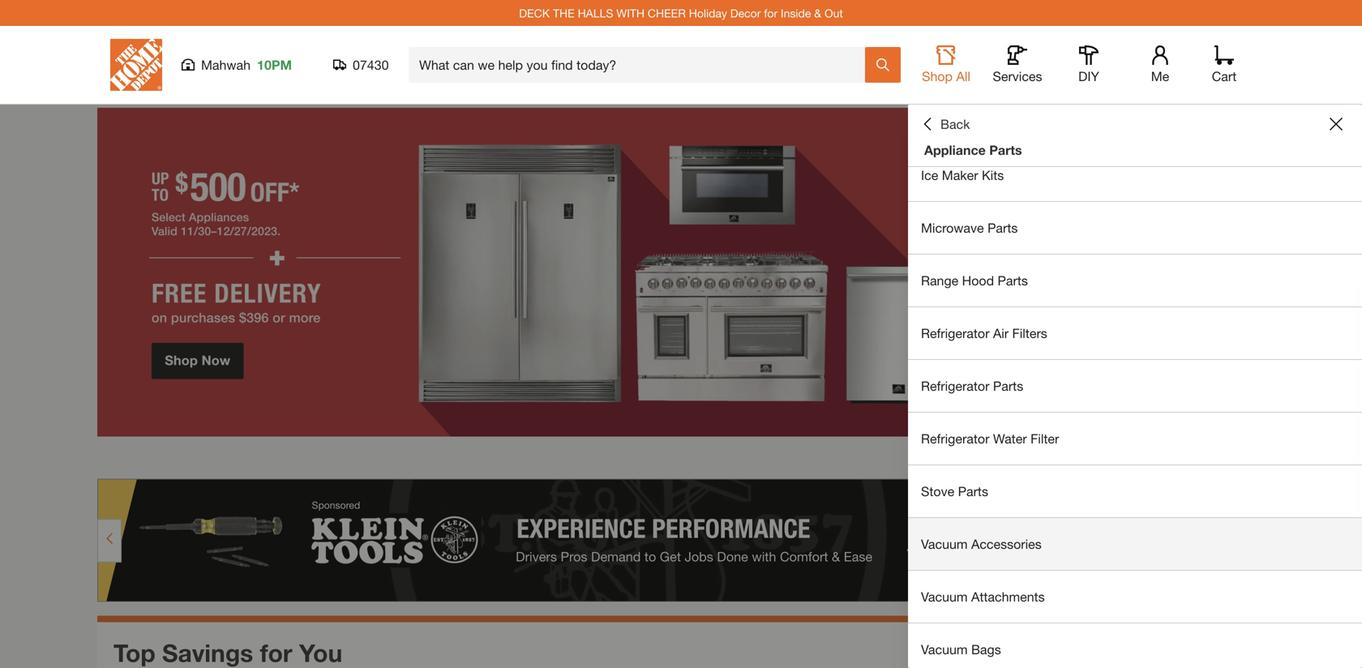 Task type: vqa. For each thing, say whether or not it's contained in the screenshot.
Disposal
yes



Task type: locate. For each thing, give the bounding box(es) containing it.
vacuum accessories
[[921, 536, 1042, 552]]

diy button
[[1063, 45, 1115, 84]]

refrigerator inside refrigerator water filter link
[[921, 431, 989, 446]]

back
[[940, 116, 970, 132]]

parts up water
[[993, 378, 1023, 394]]

0 vertical spatial refrigerator
[[921, 326, 989, 341]]

ice
[[921, 167, 938, 183]]

refrigerator left 'air'
[[921, 326, 989, 341]]

garbage disposal parts link
[[908, 96, 1362, 148]]

refrigerator for refrigerator air filters
[[921, 326, 989, 341]]

refrigerator water filter
[[921, 431, 1059, 446]]

ice maker kits
[[921, 167, 1004, 183]]

&
[[814, 6, 821, 20]]

cart link
[[1206, 45, 1242, 84]]

1 vertical spatial refrigerator
[[921, 378, 989, 394]]

parts right the "hood"
[[998, 273, 1028, 288]]

vacuum
[[921, 536, 968, 552], [921, 589, 968, 604], [921, 642, 968, 657]]

5
[[1214, 449, 1223, 466]]

ice maker kits link
[[908, 149, 1362, 201]]

parts for microwave parts
[[988, 220, 1018, 236]]

vacuum for vacuum bags
[[921, 642, 968, 657]]

1 vacuum from the top
[[921, 536, 968, 552]]

image for  30nov2023-hp-bau-mw44-45-hero4-appliances image
[[97, 108, 1265, 437]]

refrigerator down refrigerator air filters
[[921, 378, 989, 394]]

refrigerator
[[921, 326, 989, 341], [921, 378, 989, 394], [921, 431, 989, 446]]

1 vertical spatial vacuum
[[921, 589, 968, 604]]

parts right microwave
[[988, 220, 1018, 236]]

refrigerator parts link
[[908, 360, 1362, 412]]

2 refrigerator from the top
[[921, 378, 989, 394]]

cheer
[[648, 6, 686, 20]]

2 vertical spatial refrigerator
[[921, 431, 989, 446]]

0 vertical spatial vacuum
[[921, 536, 968, 552]]

2 vertical spatial vacuum
[[921, 642, 968, 657]]

inside
[[781, 6, 811, 20]]

shop all
[[922, 69, 970, 84]]

1 refrigerator from the top
[[921, 326, 989, 341]]

parts
[[1028, 115, 1059, 130], [989, 142, 1022, 158], [988, 220, 1018, 236], [998, 273, 1028, 288], [993, 378, 1023, 394], [958, 484, 988, 499]]

parts down disposal
[[989, 142, 1022, 158]]

refrigerator up stove parts on the right
[[921, 431, 989, 446]]

0 vertical spatial for
[[764, 6, 778, 20]]

parts right the stove in the right of the page
[[958, 484, 988, 499]]

3 refrigerator from the top
[[921, 431, 989, 446]]

refrigerator parts
[[921, 378, 1023, 394]]

refrigerator inside 'refrigerator parts' link
[[921, 378, 989, 394]]

mahwah
[[201, 57, 251, 73]]

1 horizontal spatial for
[[764, 6, 778, 20]]

parts for appliance parts
[[989, 142, 1022, 158]]

disposal
[[975, 115, 1025, 130]]

parts for refrigerator parts
[[993, 378, 1023, 394]]

vacuum left bags
[[921, 642, 968, 657]]

halls
[[578, 6, 613, 20]]

garbage disposal parts
[[921, 115, 1059, 130]]

decor
[[730, 6, 761, 20]]

vacuum bags
[[921, 642, 1001, 657]]

accessories
[[971, 536, 1042, 552]]

vacuum attachments
[[921, 589, 1045, 604]]

vacuum down the stove in the right of the page
[[921, 536, 968, 552]]

range hood parts
[[921, 273, 1028, 288]]

cart
[[1212, 69, 1237, 84]]

services button
[[992, 45, 1043, 84]]

kits
[[982, 167, 1004, 183]]

air
[[993, 326, 1009, 341]]

/
[[1210, 449, 1214, 466]]

out
[[824, 6, 843, 20]]

for left inside
[[764, 6, 778, 20]]

hood
[[962, 273, 994, 288]]

range hood parts link
[[908, 255, 1362, 306]]

bags
[[971, 642, 1001, 657]]

me
[[1151, 69, 1169, 84]]

drawer close image
[[1330, 118, 1343, 131]]

for left you
[[260, 638, 292, 667]]

0 horizontal spatial for
[[260, 638, 292, 667]]

refrigerator for refrigerator parts
[[921, 378, 989, 394]]

vacuum attachments link
[[908, 571, 1362, 623]]

savings
[[162, 638, 253, 667]]

3 vacuum from the top
[[921, 642, 968, 657]]

for
[[764, 6, 778, 20], [260, 638, 292, 667]]

top
[[114, 638, 155, 667]]

the home depot logo image
[[110, 39, 162, 91]]

holiday
[[689, 6, 727, 20]]

you
[[299, 638, 342, 667]]

microwave parts
[[921, 220, 1018, 236]]

refrigerator inside refrigerator air filters link
[[921, 326, 989, 341]]

2 vacuum from the top
[[921, 589, 968, 604]]

vacuum up vacuum bags
[[921, 589, 968, 604]]



Task type: describe. For each thing, give the bounding box(es) containing it.
parts right disposal
[[1028, 115, 1059, 130]]

filters
[[1012, 326, 1047, 341]]

deck the halls with cheer holiday decor for inside & out link
[[519, 6, 843, 20]]

10pm
[[257, 57, 292, 73]]

all
[[956, 69, 970, 84]]

stove
[[921, 484, 954, 499]]

appliance parts
[[924, 142, 1022, 158]]

07430
[[353, 57, 389, 73]]

refrigerator for refrigerator water filter
[[921, 431, 989, 446]]

deck the halls with cheer holiday decor for inside & out
[[519, 6, 843, 20]]

filter
[[1030, 431, 1059, 446]]

maker
[[942, 167, 978, 183]]

vacuum accessories link
[[908, 518, 1362, 570]]

4
[[1201, 449, 1210, 466]]

4 / 5
[[1201, 449, 1223, 466]]

parts for stove parts
[[958, 484, 988, 499]]

garbage
[[921, 115, 971, 130]]

microwave
[[921, 220, 984, 236]]

appliance
[[924, 142, 986, 158]]

feedback link image
[[1340, 274, 1362, 362]]

refrigerator water filter link
[[908, 413, 1362, 465]]

shop
[[922, 69, 953, 84]]

deck
[[519, 6, 550, 20]]

vacuum for vacuum accessories
[[921, 536, 968, 552]]

attachments
[[971, 589, 1045, 604]]

vacuum bags link
[[908, 623, 1362, 668]]

1 vertical spatial for
[[260, 638, 292, 667]]

water
[[993, 431, 1027, 446]]

microwave parts link
[[908, 202, 1362, 254]]

vacuum for vacuum attachments
[[921, 589, 968, 604]]

mahwah 10pm
[[201, 57, 292, 73]]

refrigerator air filters link
[[908, 307, 1362, 359]]

services
[[993, 69, 1042, 84]]

the
[[553, 6, 575, 20]]

stove parts
[[921, 484, 988, 499]]

refrigerator air filters
[[921, 326, 1047, 341]]

me button
[[1134, 45, 1186, 84]]

range
[[921, 273, 958, 288]]

back button
[[921, 116, 970, 132]]

What can we help you find today? search field
[[419, 48, 864, 82]]

top savings for you
[[114, 638, 342, 667]]

diy
[[1078, 69, 1099, 84]]

stove parts link
[[908, 465, 1362, 517]]

with
[[616, 6, 645, 20]]

07430 button
[[333, 57, 389, 73]]

shop all button
[[920, 45, 972, 84]]



